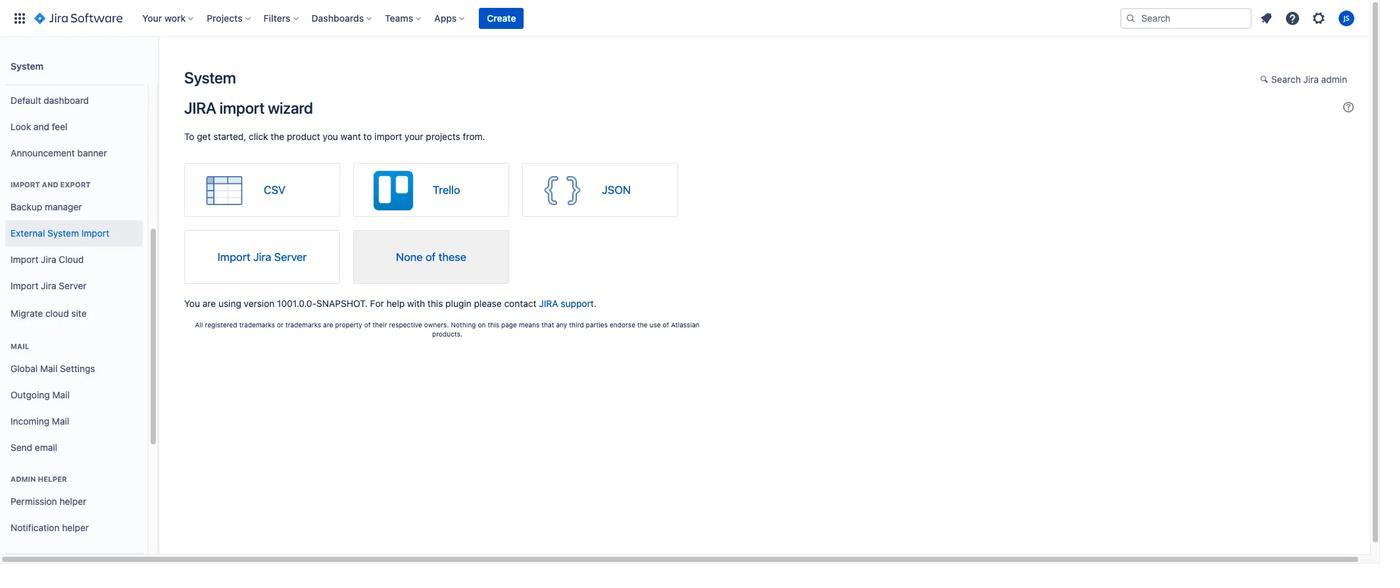 Task type: describe. For each thing, give the bounding box(es) containing it.
dashboards
[[312, 12, 364, 23]]

your work
[[142, 12, 186, 23]]

notification helper
[[11, 522, 89, 534]]

filters
[[264, 12, 291, 23]]

your profile and settings image
[[1339, 10, 1355, 26]]

help
[[387, 298, 405, 309]]

use
[[650, 321, 661, 329]]

all registered trademarks or trademarks are property of their respective owners. nothing on this page means that any third parties endorse the use of atlassian products.
[[195, 321, 700, 338]]

to get started, click the product you want to import your projects from.
[[184, 131, 486, 142]]

projects
[[207, 12, 243, 23]]

site
[[71, 308, 87, 319]]

mail for incoming
[[52, 416, 69, 427]]

1 vertical spatial import
[[375, 131, 402, 142]]

import jira cloud link
[[5, 247, 143, 273]]

jira down the import jira cloud
[[41, 280, 56, 291]]

products.
[[432, 331, 463, 338]]

json
[[602, 184, 631, 197]]

send
[[11, 442, 32, 453]]

incoming mail
[[11, 416, 69, 427]]

want
[[341, 131, 361, 142]]

support
[[561, 298, 594, 309]]

this inside all registered trademarks or trademarks are property of their respective owners. nothing on this page means that any third parties endorse the use of atlassian products.
[[488, 321, 500, 329]]

import for import and export group
[[11, 180, 40, 189]]

notification
[[11, 522, 60, 534]]

default
[[11, 95, 41, 106]]

shared items group
[[5, 542, 143, 565]]

notifications image
[[1259, 10, 1275, 26]]

settings
[[60, 363, 95, 374]]

the inside all registered trademarks or trademarks are property of their respective owners. nothing on this page means that any third parties endorse the use of atlassian products.
[[638, 321, 648, 329]]

admin
[[11, 475, 36, 484]]

parties
[[586, 321, 608, 329]]

none of these
[[396, 251, 467, 264]]

search jira admin
[[1272, 74, 1348, 85]]

on
[[478, 321, 486, 329]]

import jira server for the right import jira server link
[[218, 251, 307, 264]]

started,
[[213, 131, 246, 142]]

respective
[[389, 321, 422, 329]]

owners.
[[424, 321, 449, 329]]

your
[[405, 131, 424, 142]]

click
[[249, 131, 268, 142]]

projects button
[[203, 8, 256, 29]]

default dashboard
[[11, 95, 89, 106]]

announcement banner link
[[5, 140, 143, 167]]

import for left import jira server link
[[11, 280, 38, 291]]

import for the right import jira server link
[[218, 251, 251, 264]]

third
[[569, 321, 584, 329]]

0 vertical spatial the
[[271, 131, 285, 142]]

look and feel
[[11, 121, 67, 132]]

registered
[[205, 321, 237, 329]]

manager
[[45, 201, 82, 212]]

banner containing your work
[[0, 0, 1371, 37]]

you
[[184, 298, 200, 309]]

mail for outgoing
[[52, 389, 70, 401]]

small image
[[1261, 74, 1271, 85]]

none of these link
[[353, 230, 509, 284]]

plugin
[[446, 298, 472, 309]]

or
[[277, 321, 284, 329]]

csv
[[264, 184, 286, 197]]

are inside all registered trademarks or trademarks are property of their respective owners. nothing on this page means that any third parties endorse the use of atlassian products.
[[323, 321, 333, 329]]

2 horizontal spatial system
[[184, 68, 236, 87]]

server inside import and export group
[[59, 280, 87, 291]]

to
[[184, 131, 194, 142]]

0 vertical spatial import
[[220, 99, 265, 117]]

means
[[519, 321, 540, 329]]

jira import wizard
[[184, 99, 313, 117]]

outgoing mail
[[11, 389, 70, 401]]

using
[[219, 298, 241, 309]]

announcement
[[11, 147, 75, 158]]

cloud
[[45, 308, 69, 319]]

version
[[244, 298, 275, 309]]

help image
[[1285, 10, 1301, 26]]

trello link
[[353, 163, 509, 217]]

and for import
[[42, 180, 58, 189]]

permission helper
[[11, 496, 86, 507]]

2 trademarks from the left
[[286, 321, 321, 329]]

search jira admin link
[[1254, 70, 1355, 91]]

outgoing mail link
[[5, 382, 143, 409]]

import jira server for left import jira server link
[[11, 280, 87, 291]]

1 trademarks from the left
[[239, 321, 275, 329]]

default dashboard link
[[5, 88, 143, 114]]

0 horizontal spatial jira
[[184, 99, 216, 117]]

helper for admin helper
[[38, 475, 67, 484]]

send email
[[11, 442, 57, 453]]

jira left admin
[[1304, 74, 1320, 85]]

for
[[370, 298, 384, 309]]

primary element
[[8, 0, 1121, 37]]

permission
[[11, 496, 57, 507]]

appswitcher icon image
[[12, 10, 28, 26]]

nothing
[[451, 321, 476, 329]]

you are using version 1001.0.0-snapshot. for help with this plugin please contact jira support .
[[184, 298, 597, 309]]

mail group
[[5, 328, 143, 465]]

notification helper link
[[5, 515, 143, 542]]

1 horizontal spatial of
[[426, 251, 436, 264]]

dashboards button
[[308, 8, 377, 29]]

endorse
[[610, 321, 636, 329]]

2 horizontal spatial of
[[663, 321, 670, 329]]



Task type: vqa. For each thing, say whether or not it's contained in the screenshot.
the bottom can
no



Task type: locate. For each thing, give the bounding box(es) containing it.
backup
[[11, 201, 42, 212]]

global mail settings link
[[5, 356, 143, 382]]

filters button
[[260, 8, 304, 29]]

trello image
[[374, 171, 413, 211]]

projects
[[426, 131, 461, 142]]

the left use
[[638, 321, 648, 329]]

jira up get
[[184, 99, 216, 117]]

csv image
[[205, 171, 244, 211]]

get
[[197, 131, 211, 142]]

outgoing
[[11, 389, 50, 401]]

0 horizontal spatial the
[[271, 131, 285, 142]]

mail down global mail settings
[[52, 389, 70, 401]]

look
[[11, 121, 31, 132]]

this right 'with'
[[428, 298, 443, 309]]

any
[[556, 321, 568, 329]]

Search field
[[1121, 8, 1253, 29]]

work
[[165, 12, 186, 23]]

admin
[[1322, 74, 1348, 85]]

1 horizontal spatial import
[[375, 131, 402, 142]]

0 horizontal spatial import jira server
[[11, 280, 87, 291]]

search image
[[1126, 13, 1137, 23]]

teams button
[[381, 8, 427, 29]]

1 vertical spatial this
[[488, 321, 500, 329]]

0 horizontal spatial this
[[428, 298, 443, 309]]

jira left cloud
[[41, 254, 56, 265]]

helper for permission helper
[[60, 496, 86, 507]]

the
[[271, 131, 285, 142], [638, 321, 648, 329]]

server down "import jira cloud" link
[[59, 280, 87, 291]]

to
[[364, 131, 372, 142]]

0 vertical spatial helper
[[38, 475, 67, 484]]

1 horizontal spatial system
[[47, 227, 79, 239]]

announcement banner
[[11, 147, 107, 158]]

system inside external system import link
[[47, 227, 79, 239]]

global mail settings
[[11, 363, 95, 374]]

0 vertical spatial and
[[34, 121, 49, 132]]

user interface group
[[5, 34, 143, 170]]

none
[[396, 251, 423, 264]]

are
[[203, 298, 216, 309], [323, 321, 333, 329]]

1 vertical spatial import jira server
[[11, 280, 87, 291]]

import and export group
[[5, 167, 143, 332]]

0 horizontal spatial are
[[203, 298, 216, 309]]

1 horizontal spatial jira
[[539, 298, 559, 309]]

of right use
[[663, 321, 670, 329]]

their
[[373, 321, 387, 329]]

global
[[11, 363, 38, 374]]

atlassian
[[671, 321, 700, 329]]

import up backup
[[11, 180, 40, 189]]

system up default
[[11, 60, 44, 71]]

import jira server link down cloud
[[5, 273, 143, 299]]

1 horizontal spatial this
[[488, 321, 500, 329]]

import jira server inside import and export group
[[11, 280, 87, 291]]

migrate cloud site
[[11, 308, 87, 319]]

1 horizontal spatial trademarks
[[286, 321, 321, 329]]

export
[[60, 180, 91, 189]]

1 horizontal spatial import jira server link
[[184, 230, 340, 284]]

1 horizontal spatial import jira server
[[218, 251, 307, 264]]

1 vertical spatial server
[[59, 280, 87, 291]]

admin helper
[[11, 475, 67, 484]]

the right click in the left top of the page
[[271, 131, 285, 142]]

import up migrate
[[11, 280, 38, 291]]

and up backup manager on the top
[[42, 180, 58, 189]]

your
[[142, 12, 162, 23]]

external system import link
[[5, 220, 143, 247]]

import jira server link up version
[[184, 230, 340, 284]]

jira up that
[[539, 298, 559, 309]]

0 horizontal spatial import jira server link
[[5, 273, 143, 299]]

0 vertical spatial this
[[428, 298, 443, 309]]

admin helper group
[[5, 461, 143, 546]]

dashboard
[[44, 95, 89, 106]]

0 horizontal spatial trademarks
[[239, 321, 275, 329]]

json link
[[523, 163, 679, 217]]

helper inside notification helper link
[[62, 522, 89, 534]]

import jira server
[[218, 251, 307, 264], [11, 280, 87, 291]]

helper for notification helper
[[62, 522, 89, 534]]

mail up global
[[11, 342, 29, 351]]

settings image
[[1312, 10, 1328, 26]]

import and export
[[11, 180, 91, 189]]

helper
[[38, 475, 67, 484], [60, 496, 86, 507], [62, 522, 89, 534]]

jira up version
[[253, 251, 271, 264]]

trello
[[433, 184, 460, 197]]

.
[[594, 298, 597, 309]]

incoming
[[11, 416, 49, 427]]

csv link
[[184, 163, 340, 217]]

email
[[35, 442, 57, 453]]

1 vertical spatial and
[[42, 180, 58, 189]]

trademarks down version
[[239, 321, 275, 329]]

permission helper link
[[5, 489, 143, 515]]

and inside group
[[42, 180, 58, 189]]

import down backup manager link
[[81, 227, 109, 239]]

incoming mail link
[[5, 409, 143, 435]]

1 vertical spatial are
[[323, 321, 333, 329]]

and inside user interface group
[[34, 121, 49, 132]]

0 horizontal spatial of
[[364, 321, 371, 329]]

helper up shared items group
[[62, 522, 89, 534]]

feel
[[52, 121, 67, 132]]

page
[[502, 321, 517, 329]]

helper inside "permission helper" link
[[60, 496, 86, 507]]

send email link
[[5, 435, 143, 461]]

of left their
[[364, 321, 371, 329]]

product
[[287, 131, 320, 142]]

1001.0.0-
[[277, 298, 317, 309]]

external system import
[[11, 227, 109, 239]]

snapshot.
[[317, 298, 368, 309]]

0 horizontal spatial import
[[220, 99, 265, 117]]

mail right global
[[40, 363, 58, 374]]

apps
[[435, 12, 457, 23]]

import jira cloud
[[11, 254, 84, 265]]

sidebar navigation image
[[143, 53, 172, 79]]

mail for global
[[40, 363, 58, 374]]

import up started,
[[220, 99, 265, 117]]

1 vertical spatial helper
[[60, 496, 86, 507]]

that
[[542, 321, 554, 329]]

1 horizontal spatial server
[[274, 251, 307, 264]]

teams
[[385, 12, 413, 23]]

banner
[[0, 0, 1371, 37]]

system down manager
[[47, 227, 79, 239]]

0 vertical spatial import jira server
[[218, 251, 307, 264]]

get online help about migrating from other issue trackers image
[[1344, 102, 1355, 113]]

these
[[439, 251, 467, 264]]

1 vertical spatial jira
[[539, 298, 559, 309]]

import down "external" at the top of page
[[11, 254, 38, 265]]

migrate
[[11, 308, 43, 319]]

trademarks
[[239, 321, 275, 329], [286, 321, 321, 329]]

this right the on
[[488, 321, 500, 329]]

and left the feel
[[34, 121, 49, 132]]

property
[[335, 321, 363, 329]]

import right to
[[375, 131, 402, 142]]

jira support link
[[537, 298, 594, 309]]

2 vertical spatial helper
[[62, 522, 89, 534]]

jira software image
[[34, 10, 123, 26], [34, 10, 123, 26]]

0 vertical spatial server
[[274, 251, 307, 264]]

all
[[195, 321, 203, 329]]

server up 1001.0.0-
[[274, 251, 307, 264]]

mail down outgoing mail link
[[52, 416, 69, 427]]

wizard
[[268, 99, 313, 117]]

banner
[[77, 147, 107, 158]]

server
[[274, 251, 307, 264], [59, 280, 87, 291]]

and for look
[[34, 121, 49, 132]]

trademarks down 1001.0.0-
[[286, 321, 321, 329]]

are left property
[[323, 321, 333, 329]]

1 vertical spatial the
[[638, 321, 648, 329]]

0 horizontal spatial system
[[11, 60, 44, 71]]

are right you at the bottom
[[203, 298, 216, 309]]

json image
[[543, 171, 583, 211]]

from.
[[463, 131, 486, 142]]

apps button
[[431, 8, 470, 29]]

import for "import jira cloud" link
[[11, 254, 38, 265]]

search
[[1272, 74, 1302, 85]]

create
[[487, 12, 516, 23]]

helper up 'permission helper'
[[38, 475, 67, 484]]

create button
[[479, 8, 524, 29]]

you
[[323, 131, 338, 142]]

migrate cloud site link
[[5, 299, 143, 328]]

1 horizontal spatial the
[[638, 321, 648, 329]]

import up using
[[218, 251, 251, 264]]

external
[[11, 227, 45, 239]]

contact
[[505, 298, 537, 309]]

1 horizontal spatial are
[[323, 321, 333, 329]]

system
[[11, 60, 44, 71], [184, 68, 236, 87], [47, 227, 79, 239]]

0 horizontal spatial server
[[59, 280, 87, 291]]

0 vertical spatial jira
[[184, 99, 216, 117]]

of right none
[[426, 251, 436, 264]]

import jira server up version
[[218, 251, 307, 264]]

0 vertical spatial are
[[203, 298, 216, 309]]

import jira server down the import jira cloud
[[11, 280, 87, 291]]

this
[[428, 298, 443, 309], [488, 321, 500, 329]]

helper up notification helper link
[[60, 496, 86, 507]]

system up jira import wizard
[[184, 68, 236, 87]]



